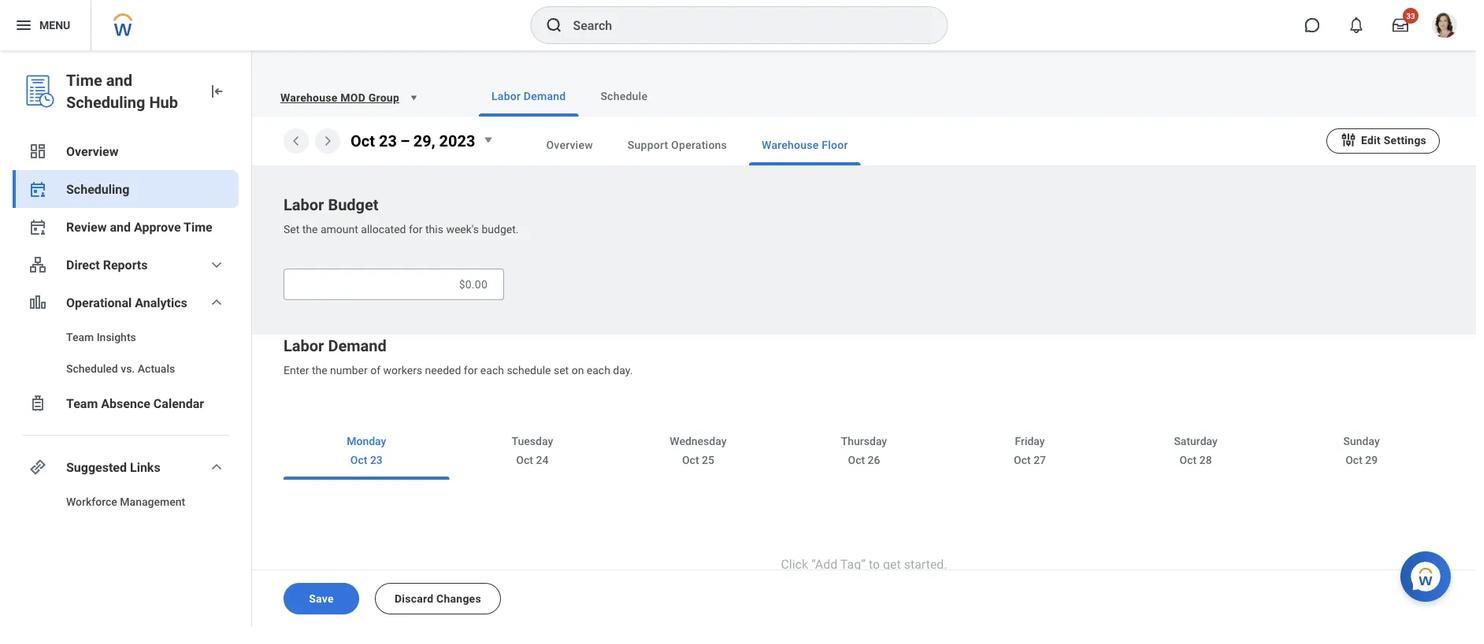 Task type: vqa. For each thing, say whether or not it's contained in the screenshot.
2nd Scheduling from the bottom of the Navigation Pane region
yes



Task type: locate. For each thing, give the bounding box(es) containing it.
vs.
[[121, 362, 135, 375]]

1 vertical spatial demand
[[328, 336, 387, 355]]

0 vertical spatial for
[[409, 223, 423, 236]]

1 vertical spatial warehouse
[[762, 138, 819, 151]]

save
[[309, 592, 334, 605]]

2 vertical spatial labor
[[284, 336, 324, 355]]

search image
[[545, 16, 564, 35]]

team insights link
[[13, 322, 239, 353]]

the for budget
[[302, 223, 318, 236]]

changes
[[437, 592, 481, 605]]

labor demand up caret down small icon
[[492, 89, 566, 102]]

labor for set the amount allocated for this week's budget.
[[284, 195, 324, 214]]

Labor Budget text field
[[284, 269, 504, 300]]

sunday
[[1344, 435, 1381, 448]]

overview inside navigation pane region
[[66, 144, 119, 159]]

time right 'approve'
[[184, 219, 213, 234]]

oct inside monday oct 23
[[351, 453, 368, 466]]

scheduling up 'overview' link
[[66, 93, 145, 112]]

chevron down small image inside direct reports dropdown button
[[207, 255, 226, 274]]

0 vertical spatial team
[[66, 331, 94, 344]]

labor up enter
[[284, 336, 324, 355]]

0 vertical spatial time
[[66, 71, 102, 89]]

time down menu at left
[[66, 71, 102, 89]]

warehouse
[[281, 91, 338, 104], [762, 138, 819, 151]]

1 horizontal spatial each
[[587, 364, 611, 377]]

0 vertical spatial labor demand
[[492, 89, 566, 102]]

team inside "team insights" link
[[66, 331, 94, 344]]

1 scheduling from the top
[[66, 93, 145, 112]]

oct left '26'
[[848, 453, 865, 466]]

demand up number
[[328, 336, 387, 355]]

0 vertical spatial and
[[106, 71, 132, 89]]

chevron left small image
[[287, 132, 306, 151]]

oct for thursday oct 26
[[848, 453, 865, 466]]

1 vertical spatial time
[[184, 219, 213, 234]]

oct inside thursday oct 26
[[848, 453, 865, 466]]

labor up caret down small icon
[[492, 89, 521, 102]]

chart image
[[28, 293, 47, 312]]

1 horizontal spatial demand
[[524, 89, 566, 102]]

oct for tuesday oct 24
[[516, 453, 534, 466]]

the
[[302, 223, 318, 236], [312, 364, 328, 377]]

oct inside wednesday oct 25
[[682, 453, 699, 466]]

labor up set
[[284, 195, 324, 214]]

0 horizontal spatial overview
[[66, 144, 119, 159]]

scheduling link
[[13, 170, 239, 208]]

2 scheduling from the top
[[66, 182, 130, 197]]

1 vertical spatial team
[[66, 396, 98, 411]]

edit settings
[[1362, 133, 1427, 146]]

0 horizontal spatial each
[[481, 364, 504, 377]]

review
[[66, 219, 107, 234]]

1 vertical spatial labor demand
[[284, 336, 387, 355]]

oct inside friday oct 27
[[1014, 453, 1031, 466]]

labor demand inside button
[[492, 89, 566, 102]]

settings
[[1385, 133, 1427, 146]]

workforce management
[[66, 495, 185, 508]]

demand
[[524, 89, 566, 102], [328, 336, 387, 355]]

for left this
[[409, 223, 423, 236]]

1 vertical spatial scheduling
[[66, 182, 130, 197]]

scheduling up "review"
[[66, 182, 130, 197]]

labor demand inside tab panel
[[284, 336, 387, 355]]

tag"
[[841, 557, 866, 572]]

warehouse inside "button"
[[762, 138, 819, 151]]

2 chevron down small image from the top
[[207, 293, 226, 312]]

oct left 24
[[516, 453, 534, 466]]

scheduling
[[66, 93, 145, 112], [66, 182, 130, 197]]

each
[[481, 364, 504, 377], [587, 364, 611, 377]]

1 vertical spatial tab list
[[502, 125, 1327, 166]]

oct 23 – 29, 2023 button
[[346, 129, 502, 153]]

each right on
[[587, 364, 611, 377]]

tab panel
[[252, 117, 1477, 627]]

profile logan mcneil image
[[1433, 13, 1458, 41]]

suggested links
[[66, 460, 160, 475]]

oct left 27 at the right bottom
[[1014, 453, 1031, 466]]

0 horizontal spatial demand
[[328, 336, 387, 355]]

1 horizontal spatial time
[[184, 219, 213, 234]]

1 vertical spatial the
[[312, 364, 328, 377]]

0 horizontal spatial warehouse
[[281, 91, 338, 104]]

1 horizontal spatial labor demand
[[492, 89, 566, 102]]

overview
[[547, 138, 593, 151], [66, 144, 119, 159]]

oct left 29
[[1346, 453, 1363, 466]]

team for team insights
[[66, 331, 94, 344]]

oct 23 – 29, 2023
[[351, 132, 476, 150]]

the right set
[[302, 223, 318, 236]]

0 vertical spatial the
[[302, 223, 318, 236]]

each left schedule
[[481, 364, 504, 377]]

and up 'overview' link
[[106, 71, 132, 89]]

27
[[1034, 453, 1047, 466]]

0 horizontal spatial time
[[66, 71, 102, 89]]

0 vertical spatial tab list
[[448, 76, 1458, 117]]

26
[[868, 453, 881, 466]]

operational analytics
[[66, 295, 187, 310]]

labor inside button
[[492, 89, 521, 102]]

and for review
[[110, 219, 131, 234]]

team absence calendar link
[[13, 385, 239, 422]]

0 vertical spatial warehouse
[[281, 91, 338, 104]]

chevron down small image inside the suggested links dropdown button
[[207, 458, 226, 477]]

team for team absence calendar
[[66, 396, 98, 411]]

0 horizontal spatial labor demand
[[284, 336, 387, 355]]

2 team from the top
[[66, 396, 98, 411]]

scheduled
[[66, 362, 118, 375]]

edit settings button
[[1327, 128, 1441, 154]]

insights
[[97, 331, 136, 344]]

oct inside tuesday oct 24
[[516, 453, 534, 466]]

menu button
[[0, 0, 91, 50]]

oct right 'chevron right small' image
[[351, 132, 375, 150]]

oct left '25'
[[682, 453, 699, 466]]

friday oct 27
[[1014, 435, 1047, 466]]

chevron down small image inside the operational analytics dropdown button
[[207, 293, 226, 312]]

tab panel containing oct 23 – 29, 2023
[[252, 117, 1477, 627]]

oct left 23
[[351, 453, 368, 466]]

1 vertical spatial chevron down small image
[[207, 293, 226, 312]]

oct for wednesday oct 25
[[682, 453, 699, 466]]

justify image
[[14, 16, 33, 35]]

allocated
[[361, 223, 406, 236]]

team inside team absence calendar link
[[66, 396, 98, 411]]

0 vertical spatial chevron down small image
[[207, 255, 226, 274]]

oct for saturday oct 28
[[1180, 453, 1197, 466]]

1 vertical spatial and
[[110, 219, 131, 234]]

team up scheduled
[[66, 331, 94, 344]]

tab list
[[448, 76, 1458, 117], [502, 125, 1327, 166]]

warehouse left floor
[[762, 138, 819, 151]]

oct left "28" at the bottom right
[[1180, 453, 1197, 466]]

operational analytics element
[[13, 322, 239, 385]]

3 chevron down small image from the top
[[207, 458, 226, 477]]

chevron down small image for links
[[207, 458, 226, 477]]

and right "review"
[[110, 219, 131, 234]]

monday
[[347, 435, 386, 448]]

labor for enter the number of workers needed for each schedule set on each day.
[[284, 336, 324, 355]]

chevron down small image
[[207, 255, 226, 274], [207, 293, 226, 312], [207, 458, 226, 477]]

analytics
[[135, 295, 187, 310]]

actuals
[[138, 362, 175, 375]]

labor demand up number
[[284, 336, 387, 355]]

24
[[536, 453, 549, 466]]

tab list containing overview
[[502, 125, 1327, 166]]

configure image
[[1341, 131, 1358, 148]]

for right needed
[[464, 364, 478, 377]]

needed
[[425, 364, 461, 377]]

and inside the time and scheduling hub
[[106, 71, 132, 89]]

friday
[[1015, 435, 1046, 448]]

1 horizontal spatial overview
[[547, 138, 593, 151]]

0 vertical spatial demand
[[524, 89, 566, 102]]

oct inside saturday oct 28
[[1180, 453, 1197, 466]]

to
[[869, 557, 880, 572]]

tab list inside tab panel
[[502, 125, 1327, 166]]

chevron down small image for reports
[[207, 255, 226, 274]]

overview button
[[534, 125, 606, 166]]

links
[[130, 460, 160, 475]]

group
[[369, 91, 400, 104]]

labor demand
[[492, 89, 566, 102], [284, 336, 387, 355]]

1 vertical spatial labor
[[284, 195, 324, 214]]

schedule
[[507, 364, 551, 377]]

oct for friday oct 27
[[1014, 453, 1031, 466]]

0 vertical spatial labor
[[492, 89, 521, 102]]

0 horizontal spatial for
[[409, 223, 423, 236]]

edit
[[1362, 133, 1382, 146]]

the right enter
[[312, 364, 328, 377]]

tuesday oct 24
[[512, 435, 553, 466]]

dashboard image
[[28, 142, 47, 161]]

team down scheduled
[[66, 396, 98, 411]]

warehouse floor button
[[750, 125, 861, 166]]

warehouse mod group button
[[271, 82, 428, 113]]

1 team from the top
[[66, 331, 94, 344]]

budget.
[[482, 223, 519, 236]]

wednesday oct 25
[[670, 435, 727, 466]]

suggested
[[66, 460, 127, 475]]

time
[[66, 71, 102, 89], [184, 219, 213, 234]]

review and approve time link
[[13, 208, 239, 246]]

1 horizontal spatial warehouse
[[762, 138, 819, 151]]

overview up scheduling link
[[66, 144, 119, 159]]

0 vertical spatial scheduling
[[66, 93, 145, 112]]

labor
[[492, 89, 521, 102], [284, 195, 324, 214], [284, 336, 324, 355]]

warehouse inside button
[[281, 91, 338, 104]]

1 chevron down small image from the top
[[207, 255, 226, 274]]

demand inside tab panel
[[328, 336, 387, 355]]

oct inside sunday oct 29
[[1346, 453, 1363, 466]]

2023
[[439, 132, 476, 150]]

overview down labor demand button
[[547, 138, 593, 151]]

operations
[[672, 138, 727, 151]]

demand up overview button in the top of the page
[[524, 89, 566, 102]]

saturday oct 28
[[1175, 435, 1218, 466]]

oct
[[351, 132, 375, 150], [351, 453, 368, 466], [516, 453, 534, 466], [682, 453, 699, 466], [848, 453, 865, 466], [1014, 453, 1031, 466], [1180, 453, 1197, 466], [1346, 453, 1363, 466]]

operational analytics button
[[13, 284, 239, 322]]

warehouse left mod
[[281, 91, 338, 104]]

for
[[409, 223, 423, 236], [464, 364, 478, 377]]

warehouse for warehouse mod group
[[281, 91, 338, 104]]

1 vertical spatial for
[[464, 364, 478, 377]]

this
[[426, 223, 444, 236]]

team absence calendar
[[66, 396, 204, 411]]

caret down small image
[[406, 90, 422, 106]]

2 vertical spatial chevron down small image
[[207, 458, 226, 477]]

set
[[554, 364, 569, 377]]



Task type: describe. For each thing, give the bounding box(es) containing it.
support operations button
[[615, 125, 740, 166]]

2 each from the left
[[587, 364, 611, 377]]

number
[[330, 364, 368, 377]]

click
[[781, 557, 809, 572]]

absence
[[101, 396, 150, 411]]

floor
[[822, 138, 848, 151]]

approve
[[134, 219, 181, 234]]

discard changes button
[[375, 583, 501, 615]]

Search Workday  search field
[[573, 8, 915, 43]]

overview link
[[13, 132, 239, 170]]

direct reports button
[[13, 246, 239, 284]]

33
[[1407, 11, 1416, 20]]

chevron down small image for analytics
[[207, 293, 226, 312]]

1 horizontal spatial for
[[464, 364, 478, 377]]

labor budget
[[284, 195, 379, 214]]

day.
[[613, 364, 633, 377]]

inbox large image
[[1393, 17, 1409, 33]]

support
[[628, 138, 669, 151]]

enter the number of workers needed for each schedule set on each day.
[[284, 364, 633, 377]]

time and scheduling hub element
[[66, 69, 195, 113]]

and for time
[[106, 71, 132, 89]]

schedule
[[601, 89, 648, 102]]

29
[[1366, 453, 1379, 466]]

tab list containing labor demand
[[448, 76, 1458, 117]]

hub
[[149, 93, 178, 112]]

transformation import image
[[207, 82, 226, 101]]

discard changes
[[395, 592, 481, 605]]

wednesday
[[670, 435, 727, 448]]

view team image
[[28, 255, 47, 274]]

oct for monday oct 23
[[351, 453, 368, 466]]

tuesday
[[512, 435, 553, 448]]

menu
[[39, 19, 70, 32]]

week's
[[446, 223, 479, 236]]

oct for sunday oct 29
[[1346, 453, 1363, 466]]

link image
[[28, 458, 47, 477]]

33 button
[[1384, 8, 1419, 43]]

started.
[[904, 557, 948, 572]]

chevron right small image
[[318, 132, 337, 151]]

calendar user solid image
[[28, 180, 47, 199]]

23
[[370, 453, 383, 466]]

management
[[120, 495, 185, 508]]

scheduled vs. actuals
[[66, 362, 175, 375]]

caret down small image
[[479, 131, 498, 150]]

workforce management link
[[13, 486, 239, 518]]

thursday
[[842, 435, 888, 448]]

28
[[1200, 453, 1213, 466]]

support operations
[[628, 138, 727, 151]]

operational
[[66, 295, 132, 310]]

time and scheduling hub
[[66, 71, 178, 112]]

calendar
[[154, 396, 204, 411]]

thursday oct 26
[[842, 435, 888, 466]]

demand inside button
[[524, 89, 566, 102]]

direct
[[66, 257, 100, 272]]

the for demand
[[312, 364, 328, 377]]

mod
[[341, 91, 366, 104]]

reports
[[103, 257, 148, 272]]

task timeoff image
[[28, 394, 47, 413]]

direct reports
[[66, 257, 148, 272]]

warehouse for warehouse floor
[[762, 138, 819, 151]]

amount
[[321, 223, 358, 236]]

on
[[572, 364, 584, 377]]

get
[[884, 557, 901, 572]]

enter
[[284, 364, 309, 377]]

sunday oct 29
[[1344, 435, 1381, 466]]

time inside the time and scheduling hub
[[66, 71, 102, 89]]

schedule button
[[588, 76, 661, 117]]

scheduling inside the time and scheduling hub
[[66, 93, 145, 112]]

navigation pane region
[[0, 50, 252, 627]]

review and approve time
[[66, 219, 213, 234]]

suggested links button
[[13, 448, 239, 486]]

oct inside button
[[351, 132, 375, 150]]

notifications large image
[[1349, 17, 1365, 33]]

workers
[[383, 364, 423, 377]]

25
[[702, 453, 715, 466]]

discard
[[395, 592, 434, 605]]

calendar user solid image
[[28, 218, 47, 236]]

save button
[[284, 583, 359, 615]]

set
[[284, 223, 300, 236]]

warehouse mod group
[[281, 91, 400, 104]]

time inside review and approve time link
[[184, 219, 213, 234]]

set the amount allocated for this week's budget.
[[284, 223, 519, 236]]

labor demand button
[[479, 76, 579, 117]]

monday oct 23
[[347, 435, 386, 466]]

saturday
[[1175, 435, 1218, 448]]

budget
[[328, 195, 379, 214]]

of
[[371, 364, 381, 377]]

1 each from the left
[[481, 364, 504, 377]]

workforce
[[66, 495, 117, 508]]

warehouse floor
[[762, 138, 848, 151]]

team insights
[[66, 331, 136, 344]]

overview inside button
[[547, 138, 593, 151]]



